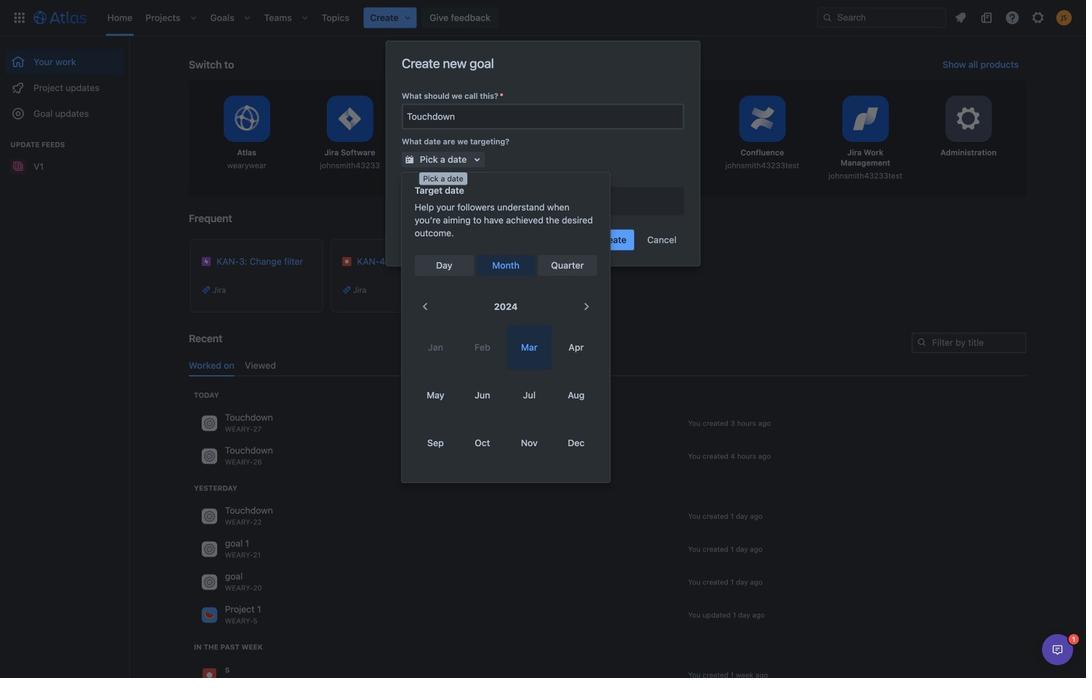 Task type: vqa. For each thing, say whether or not it's contained in the screenshot.
LABEL image
no



Task type: locate. For each thing, give the bounding box(es) containing it.
Search field
[[817, 7, 947, 28]]

help image
[[1005, 10, 1020, 26]]

3 heading from the top
[[194, 643, 263, 653]]

townsquare image
[[202, 449, 217, 465], [202, 542, 217, 558], [202, 575, 217, 591], [202, 608, 217, 624]]

0 vertical spatial townsquare image
[[202, 416, 217, 432]]

1 vertical spatial heading
[[194, 484, 237, 494]]

None search field
[[817, 7, 947, 28]]

2 group from the top
[[5, 127, 124, 184]]

1 townsquare image from the top
[[202, 416, 217, 432]]

heading
[[194, 390, 219, 401], [194, 484, 237, 494], [194, 643, 263, 653]]

3 townsquare image from the top
[[202, 575, 217, 591]]

0 vertical spatial heading
[[194, 390, 219, 401]]

2 heading from the top
[[194, 484, 237, 494]]

1 vertical spatial townsquare image
[[202, 509, 217, 525]]

heading for jira image
[[194, 643, 263, 653]]

dialog
[[1042, 635, 1073, 666]]

townsquare image
[[202, 416, 217, 432], [202, 509, 217, 525]]

2 vertical spatial heading
[[194, 643, 263, 653]]

tab list
[[184, 355, 1032, 377]]

1 townsquare image from the top
[[202, 449, 217, 465]]

None field
[[403, 105, 683, 128]]

1 heading from the top
[[194, 390, 219, 401]]

tooltip
[[419, 173, 467, 185]]

banner
[[0, 0, 1086, 36]]

group
[[5, 36, 124, 131], [5, 127, 124, 184]]

jira image
[[201, 285, 211, 296], [342, 285, 352, 296], [342, 285, 352, 296]]

4 townsquare image from the top
[[202, 608, 217, 624]]



Task type: describe. For each thing, give the bounding box(es) containing it.
1 group from the top
[[5, 36, 124, 131]]

settings image
[[953, 103, 984, 135]]

see next year image
[[579, 299, 595, 315]]

jira image
[[202, 668, 217, 679]]

search image
[[823, 13, 833, 23]]

top element
[[8, 0, 817, 36]]

see previous year image
[[417, 299, 433, 315]]

jira image
[[201, 285, 211, 296]]

2 townsquare image from the top
[[202, 542, 217, 558]]

2 townsquare image from the top
[[202, 509, 217, 525]]

heading for 2nd townsquare image from the bottom
[[194, 390, 219, 401]]

Filter by title field
[[913, 334, 1026, 352]]

heading for 2nd townsquare image from the top
[[194, 484, 237, 494]]

search image
[[917, 338, 927, 348]]



